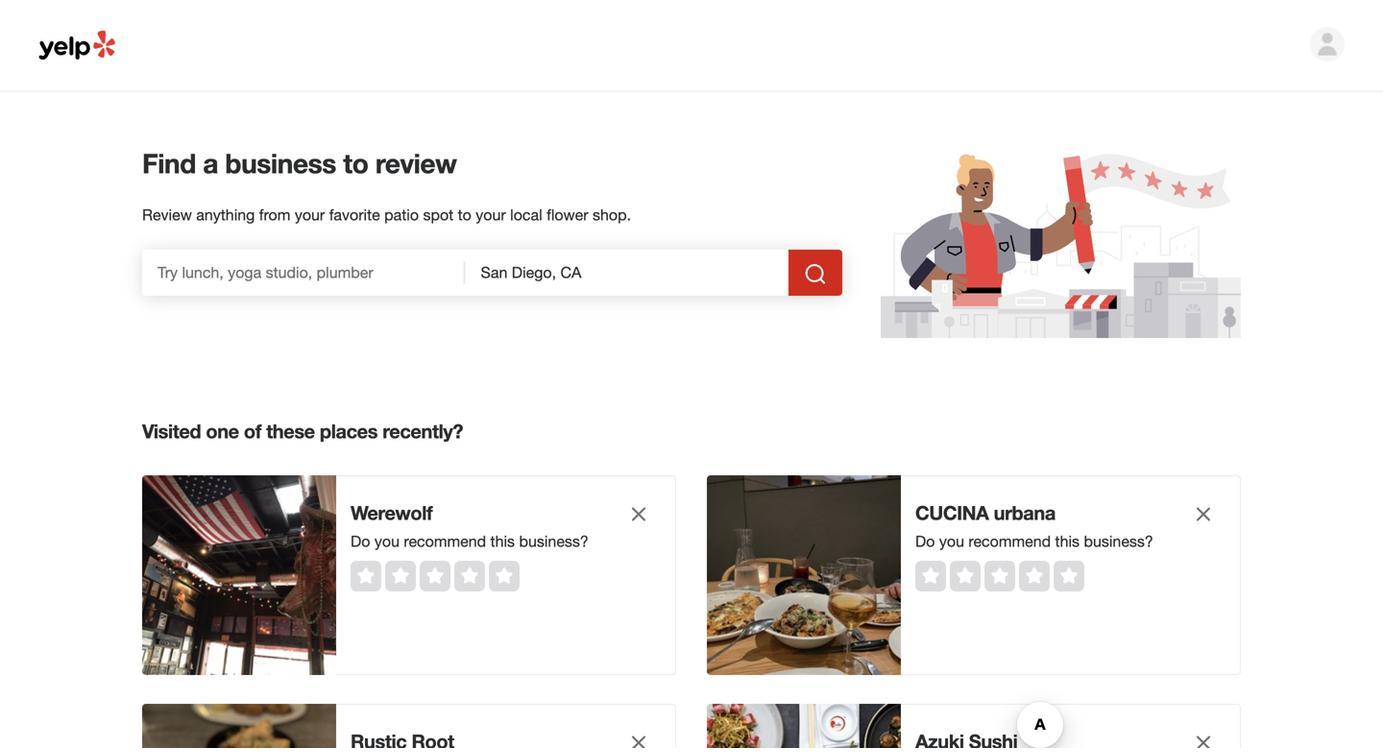 Task type: locate. For each thing, give the bounding box(es) containing it.
this for werewolf
[[490, 533, 515, 550]]

places
[[320, 420, 378, 443]]

None radio
[[351, 561, 381, 592], [916, 561, 946, 592], [950, 561, 981, 592], [985, 561, 1015, 592], [1054, 561, 1085, 592], [351, 561, 381, 592], [916, 561, 946, 592], [950, 561, 981, 592], [985, 561, 1015, 592], [1054, 561, 1085, 592]]

2 business? from the left
[[1084, 533, 1154, 550]]

spot
[[423, 206, 454, 224]]

anything
[[196, 206, 255, 224]]

business? down cucina urbana link
[[1084, 533, 1154, 550]]

0 vertical spatial to
[[343, 147, 368, 179]]

a
[[203, 147, 218, 179]]

2 do from the left
[[916, 533, 935, 550]]

1 horizontal spatial rating element
[[916, 561, 1085, 592]]

photo of rustic root image
[[142, 704, 336, 748]]

1 vertical spatial to
[[458, 206, 472, 224]]

you
[[375, 533, 400, 550], [939, 533, 964, 550]]

(no rating) image down cucina urbana
[[916, 561, 1085, 592]]

2 rating element from the left
[[916, 561, 1085, 592]]

business? down werewolf link
[[519, 533, 589, 550]]

do down cucina
[[916, 533, 935, 550]]

flower
[[547, 206, 588, 224]]

rating element down werewolf link
[[351, 561, 520, 592]]

do
[[351, 533, 370, 550], [916, 533, 935, 550]]

to right spot in the left of the page
[[458, 206, 472, 224]]

find a business to review
[[142, 147, 457, 179]]

to up favorite
[[343, 147, 368, 179]]

2 recommend from the left
[[969, 533, 1051, 550]]

rating element down cucina urbana
[[916, 561, 1085, 592]]

1 do you recommend this business? from the left
[[351, 533, 589, 550]]

dismiss card image
[[627, 503, 650, 526], [627, 731, 650, 748], [1192, 731, 1215, 748]]

1 horizontal spatial to
[[458, 206, 472, 224]]

1 horizontal spatial this
[[1055, 533, 1080, 550]]

None radio
[[385, 561, 416, 592], [420, 561, 451, 592], [454, 561, 485, 592], [489, 561, 520, 592], [1019, 561, 1050, 592], [385, 561, 416, 592], [420, 561, 451, 592], [454, 561, 485, 592], [489, 561, 520, 592], [1019, 561, 1050, 592]]

0 horizontal spatial do you recommend this business?
[[351, 533, 589, 550]]

business?
[[519, 533, 589, 550], [1084, 533, 1154, 550]]

you down cucina
[[939, 533, 964, 550]]

you down the werewolf
[[375, 533, 400, 550]]

2 you from the left
[[939, 533, 964, 550]]

your
[[295, 206, 325, 224], [476, 206, 506, 224]]

do you recommend this business? down cucina urbana link
[[916, 533, 1154, 550]]

2 this from the left
[[1055, 533, 1080, 550]]

none field down from
[[142, 250, 465, 296]]

Try lunch, yoga studio, plumber text field
[[142, 250, 465, 296]]

0 horizontal spatial do
[[351, 533, 370, 550]]

none field down 'shop.'
[[465, 250, 789, 296]]

0 horizontal spatial rating element
[[351, 561, 520, 592]]

1 rating element from the left
[[351, 561, 520, 592]]

to
[[343, 147, 368, 179], [458, 206, 472, 224]]

your left local
[[476, 206, 506, 224]]

your right from
[[295, 206, 325, 224]]

1 this from the left
[[490, 533, 515, 550]]

None field
[[142, 250, 465, 296], [465, 250, 789, 296]]

1 horizontal spatial you
[[939, 533, 964, 550]]

do down the werewolf
[[351, 533, 370, 550]]

1 horizontal spatial do
[[916, 533, 935, 550]]

1 horizontal spatial do you recommend this business?
[[916, 533, 1154, 550]]

of
[[244, 420, 261, 443]]

dismiss card image for photo of azuki sushi
[[1192, 731, 1215, 748]]

1 (no rating) image from the left
[[351, 561, 520, 592]]

this down cucina urbana link
[[1055, 533, 1080, 550]]

cucina urbana
[[916, 501, 1056, 525]]

one
[[206, 420, 239, 443]]

apple l. image
[[1310, 27, 1345, 61]]

0 horizontal spatial your
[[295, 206, 325, 224]]

1 you from the left
[[375, 533, 400, 550]]

1 horizontal spatial your
[[476, 206, 506, 224]]

dismiss card image for photo of rustic root
[[627, 731, 650, 748]]

1 business? from the left
[[519, 533, 589, 550]]

0 horizontal spatial recommend
[[404, 533, 486, 550]]

do you recommend this business? down werewolf link
[[351, 533, 589, 550]]

1 horizontal spatial recommend
[[969, 533, 1051, 550]]

recommend down urbana
[[969, 533, 1051, 550]]

0 horizontal spatial you
[[375, 533, 400, 550]]

2 (no rating) image from the left
[[916, 561, 1085, 592]]

business
[[225, 147, 336, 179]]

do you recommend this business?
[[351, 533, 589, 550], [916, 533, 1154, 550]]

rating element
[[351, 561, 520, 592], [916, 561, 1085, 592]]

recommend down werewolf link
[[404, 533, 486, 550]]

recommend
[[404, 533, 486, 550], [969, 533, 1051, 550]]

dismiss card image
[[1192, 503, 1215, 526]]

1 do from the left
[[351, 533, 370, 550]]

1 horizontal spatial business?
[[1084, 533, 1154, 550]]

local
[[510, 206, 542, 224]]

(no rating) image
[[351, 561, 520, 592], [916, 561, 1085, 592]]

0 horizontal spatial this
[[490, 533, 515, 550]]

1 horizontal spatial (no rating) image
[[916, 561, 1085, 592]]

this down werewolf link
[[490, 533, 515, 550]]

(no rating) image down werewolf link
[[351, 561, 520, 592]]

2 your from the left
[[476, 206, 506, 224]]

2 none field from the left
[[465, 250, 789, 296]]

None search field
[[142, 250, 842, 296]]

address, neighborhood, city, state or zip text field
[[465, 250, 789, 296]]

this
[[490, 533, 515, 550], [1055, 533, 1080, 550]]

recommend for werewolf
[[404, 533, 486, 550]]

0 horizontal spatial business?
[[519, 533, 589, 550]]

1 none field from the left
[[142, 250, 465, 296]]

0 horizontal spatial (no rating) image
[[351, 561, 520, 592]]

1 recommend from the left
[[404, 533, 486, 550]]

werewolf link
[[351, 500, 591, 526]]

2 do you recommend this business? from the left
[[916, 533, 1154, 550]]



Task type: vqa. For each thing, say whether or not it's contained in the screenshot.
(44
no



Task type: describe. For each thing, give the bounding box(es) containing it.
urbana
[[994, 501, 1056, 525]]

cucina
[[916, 501, 989, 525]]

search image
[[804, 263, 827, 286]]

patio
[[384, 206, 419, 224]]

rating element for cucina urbana
[[916, 561, 1085, 592]]

recommend for cucina urbana
[[969, 533, 1051, 550]]

visited one of these places recently?
[[142, 420, 463, 443]]

0 horizontal spatial to
[[343, 147, 368, 179]]

review
[[142, 206, 192, 224]]

photo of cucina urbana image
[[707, 476, 901, 675]]

you for werewolf
[[375, 533, 400, 550]]

from
[[259, 206, 290, 224]]

find
[[142, 147, 196, 179]]

review
[[375, 147, 457, 179]]

do you recommend this business? for cucina urbana
[[916, 533, 1154, 550]]

photo of werewolf image
[[142, 476, 336, 675]]

business? for cucina urbana
[[1084, 533, 1154, 550]]

visited
[[142, 420, 201, 443]]

favorite
[[329, 206, 380, 224]]

do for werewolf
[[351, 533, 370, 550]]

shop.
[[593, 206, 631, 224]]

review anything from your favorite patio spot to your local flower shop.
[[142, 206, 631, 224]]

these
[[266, 420, 315, 443]]

recently?
[[383, 420, 463, 443]]

do you recommend this business? for werewolf
[[351, 533, 589, 550]]

none field address, neighborhood, city, state or zip
[[465, 250, 789, 296]]

this for cucina urbana
[[1055, 533, 1080, 550]]

(no rating) image for cucina urbana
[[916, 561, 1085, 592]]

1 your from the left
[[295, 206, 325, 224]]

you for cucina urbana
[[939, 533, 964, 550]]

business? for werewolf
[[519, 533, 589, 550]]

photo of azuki sushi image
[[707, 704, 901, 748]]

cucina urbana link
[[916, 500, 1156, 526]]

rating element for werewolf
[[351, 561, 520, 592]]

none field try lunch, yoga studio, plumber
[[142, 250, 465, 296]]

(no rating) image for werewolf
[[351, 561, 520, 592]]

do for cucina urbana
[[916, 533, 935, 550]]

werewolf
[[351, 501, 433, 525]]



